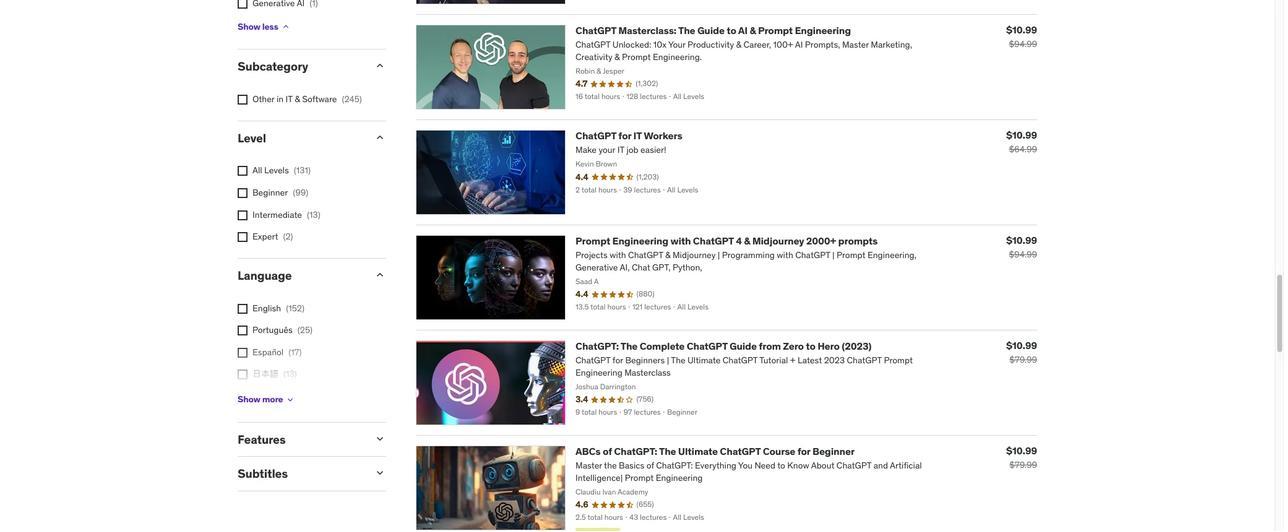 Task type: describe. For each thing, give the bounding box(es) containing it.
0 vertical spatial engineering
[[795, 24, 851, 37]]

midjourney
[[752, 235, 804, 247]]

xsmall image for beginner
[[238, 188, 248, 198]]

2 $10.99 from the top
[[1006, 129, 1037, 141]]

hero
[[818, 340, 840, 352]]

features button
[[238, 432, 364, 447]]

xsmall image up show less
[[238, 0, 248, 8]]

(2023)
[[842, 340, 872, 352]]

levels
[[264, 165, 289, 176]]

$79.99 for abcs of chatgpt: the ultimate chatgpt course for beginner
[[1010, 459, 1037, 471]]

intermediate
[[253, 209, 302, 220]]

from
[[759, 340, 781, 352]]

0 horizontal spatial prompt
[[576, 235, 610, 247]]

deutsch
[[253, 391, 285, 402]]

1 vertical spatial beginner
[[813, 445, 855, 458]]

2000+
[[806, 235, 836, 247]]

0 horizontal spatial beginner
[[253, 187, 288, 198]]

subtitles
[[238, 466, 288, 481]]

workers
[[644, 130, 682, 142]]

language button
[[238, 268, 364, 283]]

xsmall image for 日本語
[[238, 370, 248, 380]]

prompt engineering with chatgpt 4 & midjourney 2000+ prompts link
[[576, 235, 878, 247]]

1 vertical spatial &
[[295, 93, 300, 105]]

chatgpt for it workers link
[[576, 130, 682, 142]]

ultimate
[[678, 445, 718, 458]]

xsmall image for intermediate
[[238, 210, 248, 220]]

small image for subcategory
[[374, 60, 386, 72]]

other in it & software (245)
[[253, 93, 362, 105]]

chatgpt masterclass: the guide to ai & prompt engineering
[[576, 24, 851, 37]]

(25)
[[298, 324, 313, 336]]

language
[[238, 268, 292, 283]]

2 horizontal spatial the
[[678, 24, 695, 37]]

expert (2)
[[253, 231, 293, 242]]

abcs
[[576, 445, 601, 458]]

show less
[[238, 21, 278, 32]]

$10.99 for hero
[[1006, 339, 1037, 352]]

show less button
[[238, 14, 291, 39]]

0 vertical spatial guide
[[697, 24, 725, 37]]

features
[[238, 432, 286, 447]]

with
[[671, 235, 691, 247]]

(2)
[[283, 231, 293, 242]]

show more
[[238, 394, 283, 405]]

1 horizontal spatial the
[[659, 445, 676, 458]]

0 vertical spatial chatgpt:
[[576, 340, 619, 352]]

$79.99 for chatgpt: the complete chatgpt guide from zero to hero (2023)
[[1010, 354, 1037, 365]]

1 vertical spatial chatgpt:
[[614, 445, 657, 458]]

1 horizontal spatial prompt
[[758, 24, 793, 37]]

$10.99 $79.99 for chatgpt: the complete chatgpt guide from zero to hero (2023)
[[1006, 339, 1037, 365]]

xsmall image for other
[[238, 95, 248, 105]]

subcategory
[[238, 59, 308, 74]]

(17)
[[289, 346, 302, 358]]

1 vertical spatial engineering
[[612, 235, 669, 247]]

abcs of chatgpt: the ultimate chatgpt course for beginner link
[[576, 445, 855, 458]]

xsmall image for all levels
[[238, 166, 248, 176]]

$10.99 for engineering
[[1006, 24, 1037, 36]]

complete
[[640, 340, 685, 352]]

in
[[277, 93, 284, 105]]

(152)
[[286, 302, 304, 314]]

1 horizontal spatial guide
[[730, 340, 757, 352]]

english
[[253, 302, 281, 314]]

1 horizontal spatial to
[[806, 340, 816, 352]]

chatgpt for it workers
[[576, 130, 682, 142]]

chatgpt: the complete chatgpt guide from zero to hero (2023)
[[576, 340, 872, 352]]

(13) for 日本語 (13)
[[283, 368, 297, 380]]

4
[[736, 235, 742, 247]]

level
[[238, 130, 266, 145]]

español (17)
[[253, 346, 302, 358]]

it for workers
[[634, 130, 642, 142]]

(13) for intermediate (13)
[[307, 209, 320, 220]]



Task type: locate. For each thing, give the bounding box(es) containing it.
$10.99 $94.99 for prompt engineering with chatgpt 4 & midjourney 2000+ prompts
[[1006, 234, 1037, 260]]

$79.99
[[1010, 354, 1037, 365], [1010, 459, 1037, 471]]

prompt
[[758, 24, 793, 37], [576, 235, 610, 247]]

0 horizontal spatial the
[[621, 340, 638, 352]]

0 vertical spatial small image
[[374, 60, 386, 72]]

1 vertical spatial small image
[[374, 467, 386, 479]]

& right in
[[295, 93, 300, 105]]

1 $10.99 from the top
[[1006, 24, 1037, 36]]

more
[[262, 394, 283, 405]]

3 $10.99 from the top
[[1006, 234, 1037, 247]]

prompts
[[838, 235, 878, 247]]

1 vertical spatial $94.99
[[1009, 249, 1037, 260]]

1 horizontal spatial engineering
[[795, 24, 851, 37]]

0 vertical spatial the
[[678, 24, 695, 37]]

0 vertical spatial to
[[727, 24, 736, 37]]

0 vertical spatial show
[[238, 21, 260, 32]]

it left workers
[[634, 130, 642, 142]]

show left 'less'
[[238, 21, 260, 32]]

2 vertical spatial &
[[744, 235, 750, 247]]

0 vertical spatial $79.99
[[1010, 354, 1037, 365]]

beginner
[[253, 187, 288, 198], [813, 445, 855, 458]]

beginner (99)
[[253, 187, 308, 198]]

guide
[[697, 24, 725, 37], [730, 340, 757, 352]]

to left ai
[[727, 24, 736, 37]]

xsmall image for english
[[238, 304, 248, 314]]

engineering
[[795, 24, 851, 37], [612, 235, 669, 247]]

xsmall image left expert
[[238, 232, 248, 242]]

0 vertical spatial small image
[[374, 268, 386, 281]]

0 horizontal spatial it
[[286, 93, 293, 105]]

to
[[727, 24, 736, 37], [806, 340, 816, 352]]

português
[[253, 324, 293, 336]]

subcategory button
[[238, 59, 364, 74]]

guide left ai
[[697, 24, 725, 37]]

show left more
[[238, 394, 260, 405]]

all
[[253, 165, 262, 176]]

日本語 (13)
[[253, 368, 297, 380]]

xsmall image
[[281, 22, 291, 32], [238, 166, 248, 176], [238, 188, 248, 198], [238, 210, 248, 220], [238, 326, 248, 336], [238, 348, 248, 358], [238, 370, 248, 380]]

chatgpt: the complete chatgpt guide from zero to hero (2023) link
[[576, 340, 872, 352]]

course
[[763, 445, 796, 458]]

(245)
[[342, 93, 362, 105]]

(13) down (17)
[[283, 368, 297, 380]]

$10.99 $79.99 for abcs of chatgpt: the ultimate chatgpt course for beginner
[[1006, 445, 1037, 471]]

chatgpt
[[576, 24, 616, 37], [576, 130, 616, 142], [693, 235, 734, 247], [687, 340, 728, 352], [720, 445, 761, 458]]

1 vertical spatial it
[[634, 130, 642, 142]]

small image
[[374, 60, 386, 72], [374, 131, 386, 143], [374, 432, 386, 445]]

1 vertical spatial $10.99 $79.99
[[1006, 445, 1037, 471]]

2 small image from the top
[[374, 131, 386, 143]]

2 vertical spatial small image
[[374, 432, 386, 445]]

all levels (131)
[[253, 165, 311, 176]]

small image for features
[[374, 432, 386, 445]]

show more button
[[238, 387, 295, 412]]

1 vertical spatial $79.99
[[1010, 459, 1037, 471]]

0 horizontal spatial (13)
[[283, 368, 297, 380]]

small image for language
[[374, 268, 386, 281]]

1 $10.99 $94.99 from the top
[[1006, 24, 1037, 50]]

$10.99
[[1006, 24, 1037, 36], [1006, 129, 1037, 141], [1006, 234, 1037, 247], [1006, 339, 1037, 352], [1006, 445, 1037, 457]]

5 $10.99 from the top
[[1006, 445, 1037, 457]]

prompt engineering with chatgpt 4 & midjourney 2000+ prompts
[[576, 235, 878, 247]]

beginner down levels
[[253, 187, 288, 198]]

for
[[619, 130, 631, 142], [798, 445, 811, 458]]

xsmall image left all
[[238, 166, 248, 176]]

show for show more
[[238, 394, 260, 405]]

0 vertical spatial $94.99
[[1009, 39, 1037, 50]]

&
[[750, 24, 756, 37], [295, 93, 300, 105], [744, 235, 750, 247]]

1 $94.99 from the top
[[1009, 39, 1037, 50]]

the left ultimate in the bottom of the page
[[659, 445, 676, 458]]

for left workers
[[619, 130, 631, 142]]

1 small image from the top
[[374, 268, 386, 281]]

2 show from the top
[[238, 394, 260, 405]]

xsmall image left other
[[238, 95, 248, 105]]

0 horizontal spatial engineering
[[612, 235, 669, 247]]

show for show less
[[238, 21, 260, 32]]

español
[[253, 346, 284, 358]]

chatgpt:
[[576, 340, 619, 352], [614, 445, 657, 458]]

0 vertical spatial $10.99 $94.99
[[1006, 24, 1037, 50]]

level button
[[238, 130, 364, 145]]

intermediate (13)
[[253, 209, 320, 220]]

other
[[253, 93, 275, 105]]

& right the 4
[[744, 235, 750, 247]]

1 vertical spatial small image
[[374, 131, 386, 143]]

xsmall image left 日本語 at the left bottom of page
[[238, 370, 248, 380]]

the
[[678, 24, 695, 37], [621, 340, 638, 352], [659, 445, 676, 458]]

1 vertical spatial show
[[238, 394, 260, 405]]

$10.99 for beginner
[[1006, 445, 1037, 457]]

show inside show less button
[[238, 21, 260, 32]]

(13)
[[307, 209, 320, 220], [283, 368, 297, 380]]

xsmall image right more
[[286, 395, 295, 405]]

2 $10.99 $94.99 from the top
[[1006, 234, 1037, 260]]

1 horizontal spatial for
[[798, 445, 811, 458]]

xsmall image right 'less'
[[281, 22, 291, 32]]

xsmall image inside show more button
[[286, 395, 295, 405]]

small image for subtitles
[[374, 467, 386, 479]]

1 vertical spatial the
[[621, 340, 638, 352]]

abcs of chatgpt: the ultimate chatgpt course for beginner
[[576, 445, 855, 458]]

xsmall image left português
[[238, 326, 248, 336]]

0 vertical spatial (13)
[[307, 209, 320, 220]]

$10.99 $94.99 for chatgpt masterclass: the guide to ai & prompt engineering
[[1006, 24, 1037, 50]]

show
[[238, 21, 260, 32], [238, 394, 260, 405]]

2 vertical spatial the
[[659, 445, 676, 458]]

to right the zero
[[806, 340, 816, 352]]

$94.99 for chatgpt masterclass: the guide to ai & prompt engineering
[[1009, 39, 1037, 50]]

0 vertical spatial prompt
[[758, 24, 793, 37]]

1 vertical spatial guide
[[730, 340, 757, 352]]

$10.99 $64.99
[[1006, 129, 1037, 155]]

the right masterclass:
[[678, 24, 695, 37]]

xsmall image for español
[[238, 348, 248, 358]]

2 small image from the top
[[374, 467, 386, 479]]

0 vertical spatial beginner
[[253, 187, 288, 198]]

1 $10.99 $79.99 from the top
[[1006, 339, 1037, 365]]

xsmall image left intermediate
[[238, 210, 248, 220]]

english (152)
[[253, 302, 304, 314]]

1 vertical spatial for
[[798, 445, 811, 458]]

(99)
[[293, 187, 308, 198]]

2 $94.99 from the top
[[1009, 249, 1037, 260]]

日本語
[[253, 368, 279, 380]]

subtitles button
[[238, 466, 364, 481]]

xsmall image left español
[[238, 348, 248, 358]]

$94.99
[[1009, 39, 1037, 50], [1009, 249, 1037, 260]]

$10.99 $94.99
[[1006, 24, 1037, 50], [1006, 234, 1037, 260]]

0 horizontal spatial for
[[619, 130, 631, 142]]

zero
[[783, 340, 804, 352]]

1 vertical spatial prompt
[[576, 235, 610, 247]]

guide left from
[[730, 340, 757, 352]]

0 horizontal spatial guide
[[697, 24, 725, 37]]

xsmall image for português
[[238, 326, 248, 336]]

beginner right the course
[[813, 445, 855, 458]]

1 vertical spatial to
[[806, 340, 816, 352]]

0 vertical spatial $10.99 $79.99
[[1006, 339, 1037, 365]]

it
[[286, 93, 293, 105], [634, 130, 642, 142]]

it for &
[[286, 93, 293, 105]]

$10.99 $79.99
[[1006, 339, 1037, 365], [1006, 445, 1037, 471]]

1 $79.99 from the top
[[1010, 354, 1037, 365]]

show inside show more button
[[238, 394, 260, 405]]

(13) down (99) on the left top of page
[[307, 209, 320, 220]]

1 vertical spatial (13)
[[283, 368, 297, 380]]

for right the course
[[798, 445, 811, 458]]

1 small image from the top
[[374, 60, 386, 72]]

small image for level
[[374, 131, 386, 143]]

$10.99 for prompts
[[1006, 234, 1037, 247]]

1 horizontal spatial it
[[634, 130, 642, 142]]

the left complete
[[621, 340, 638, 352]]

0 vertical spatial &
[[750, 24, 756, 37]]

1 vertical spatial $10.99 $94.99
[[1006, 234, 1037, 260]]

expert
[[253, 231, 278, 242]]

1 horizontal spatial (13)
[[307, 209, 320, 220]]

ai
[[738, 24, 748, 37]]

chatgpt masterclass: the guide to ai & prompt engineering link
[[576, 24, 851, 37]]

xsmall image
[[238, 0, 248, 8], [238, 95, 248, 105], [238, 232, 248, 242], [238, 304, 248, 314], [286, 395, 295, 405]]

less
[[262, 21, 278, 32]]

xsmall image left the english
[[238, 304, 248, 314]]

0 horizontal spatial to
[[727, 24, 736, 37]]

$64.99
[[1009, 144, 1037, 155]]

2 $10.99 $79.99 from the top
[[1006, 445, 1037, 471]]

4 $10.99 from the top
[[1006, 339, 1037, 352]]

português (25)
[[253, 324, 313, 336]]

& right ai
[[750, 24, 756, 37]]

software
[[302, 93, 337, 105]]

xsmall image for expert
[[238, 232, 248, 242]]

xsmall image inside show less button
[[281, 22, 291, 32]]

0 vertical spatial for
[[619, 130, 631, 142]]

0 vertical spatial it
[[286, 93, 293, 105]]

of
[[603, 445, 612, 458]]

small image
[[374, 268, 386, 281], [374, 467, 386, 479]]

1 show from the top
[[238, 21, 260, 32]]

xsmall image left beginner (99) on the top of the page
[[238, 188, 248, 198]]

(131)
[[294, 165, 311, 176]]

2 $79.99 from the top
[[1010, 459, 1037, 471]]

masterclass:
[[619, 24, 677, 37]]

1 horizontal spatial beginner
[[813, 445, 855, 458]]

3 small image from the top
[[374, 432, 386, 445]]

$94.99 for prompt engineering with chatgpt 4 & midjourney 2000+ prompts
[[1009, 249, 1037, 260]]

it right in
[[286, 93, 293, 105]]



Task type: vqa. For each thing, say whether or not it's contained in the screenshot.


